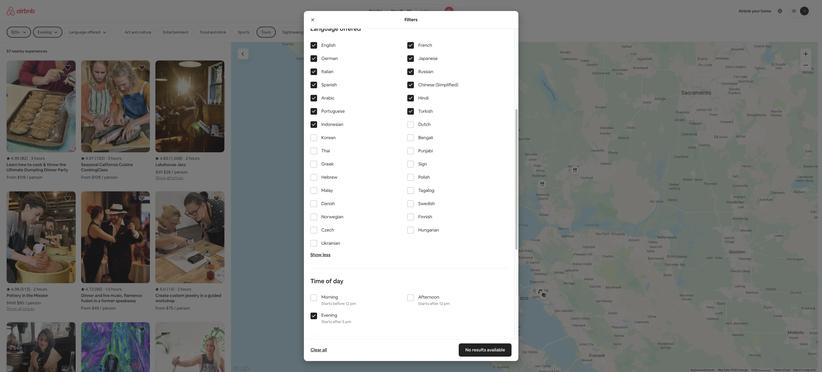 Task type: locate. For each thing, give the bounding box(es) containing it.
ukrainian
[[321, 240, 340, 246]]

0 horizontal spatial in
[[22, 293, 26, 298]]

· 3 hours inside seasonal california cuisine cookingclass group
[[106, 156, 122, 161]]

· inside seasonal california cuisine cookingclass group
[[106, 156, 107, 161]]

1 horizontal spatial a
[[204, 293, 207, 298]]

add
[[420, 9, 428, 13]]

12 inside afternoon starts after 12 pm
[[439, 301, 443, 306]]

person down 'california'
[[104, 175, 118, 180]]

tagalog
[[418, 188, 434, 193]]

profile element
[[462, 0, 811, 22]]

$49
[[92, 306, 99, 311]]

1 horizontal spatial 2
[[177, 287, 180, 292]]

· inside create custom jewelry in a guided workshop group
[[175, 287, 176, 292]]

show all prices button inside lakehouse jazz 'group'
[[156, 175, 183, 181]]

danish
[[321, 201, 335, 207]]

report a map error
[[793, 369, 816, 372]]

1 vertical spatial of
[[782, 369, 785, 372]]

afternoon starts after 12 pm
[[418, 294, 450, 306]]

after inside afternoon starts after 12 pm
[[430, 301, 439, 306]]

0 vertical spatial of
[[326, 277, 332, 285]]

1 horizontal spatial all
[[167, 175, 171, 181]]

of left day at the bottom
[[326, 277, 332, 285]]

2 for (14)
[[177, 287, 180, 292]]

party
[[58, 167, 68, 173]]

$28
[[164, 170, 171, 175]]

· for (82)
[[29, 156, 30, 161]]

a up $49
[[98, 298, 100, 304]]

2 horizontal spatial in
[[200, 293, 204, 298]]

0 horizontal spatial a
[[98, 298, 100, 304]]

0 horizontal spatial · 3 hours
[[29, 156, 45, 161]]

from inside dinner and live music, flamenco fusion in a former speakeasy from $49 / person
[[81, 306, 91, 311]]

0 horizontal spatial 12
[[346, 301, 349, 306]]

0 vertical spatial after
[[430, 301, 439, 306]]

the inside pottery in the mission $100 $80 / person show all prices
[[26, 293, 33, 298]]

1 vertical spatial after
[[333, 319, 342, 324]]

4.99 out of 5 average rating,  82 reviews image
[[7, 156, 28, 161]]

· left 1.5 on the left of page
[[103, 287, 104, 292]]

show all prices button down 'pottery'
[[7, 306, 34, 311]]

malay
[[321, 188, 333, 193]]

turkish
[[418, 108, 433, 114]]

hours inside learn how to cook & throw the ultimate dumpling dinner party group
[[34, 156, 45, 161]]

/ right $109
[[102, 175, 103, 180]]

seasonal
[[81, 162, 98, 167]]

hindi
[[418, 95, 429, 101]]

after inside evening starts after 5 pm
[[333, 319, 342, 324]]

the down (513)
[[26, 293, 33, 298]]

4.73
[[85, 287, 94, 292]]

pottery
[[7, 293, 21, 298]]

· right (14)
[[175, 287, 176, 292]]

4.98 (513)
[[11, 287, 30, 292]]

· 2 hours up mission
[[31, 287, 47, 292]]

Art and culture button
[[120, 27, 156, 38]]

· 3 hours up 'california'
[[106, 156, 122, 161]]

· 3 hours up cook
[[29, 156, 45, 161]]

5 down before
[[342, 319, 345, 324]]

hours inside create custom jewelry in a guided workshop group
[[181, 287, 191, 292]]

person inside pottery in the mission $100 $80 / person show all prices
[[28, 300, 41, 306]]

2 up mission
[[33, 287, 36, 292]]

(1,568)
[[169, 156, 183, 161]]

4.98
[[11, 287, 19, 292]]

show all prices button down lakehouse
[[156, 175, 183, 181]]

morning starts before 12 pm
[[321, 294, 356, 306]]

Sightseeing button
[[278, 27, 308, 38]]

and inside "food and drink" button
[[210, 30, 217, 35]]

(96)
[[95, 287, 102, 292]]

&
[[43, 162, 46, 167]]

1 horizontal spatial of
[[782, 369, 785, 372]]

5 left km
[[751, 369, 753, 372]]

/ right $49
[[100, 306, 102, 311]]

· for (153)
[[106, 156, 107, 161]]

· 2 hours inside lakehouse jazz 'group'
[[184, 156, 200, 161]]

punjabi
[[418, 148, 433, 154]]

· for (96)
[[103, 287, 104, 292]]

· right (82)
[[29, 156, 30, 161]]

2 horizontal spatial show
[[310, 252, 322, 258]]

and left drink
[[210, 30, 217, 35]]

and inside art and culture button
[[131, 30, 138, 35]]

mission
[[34, 293, 48, 298]]

2 horizontal spatial all
[[322, 347, 327, 353]]

show all prices button for prices
[[156, 175, 183, 181]]

5 inside evening starts after 5 pm
[[342, 319, 345, 324]]

3 up to
[[31, 156, 33, 161]]

1 vertical spatial 5
[[751, 369, 753, 372]]

pm inside 'morning starts before 12 pm'
[[350, 301, 356, 306]]

0 vertical spatial all
[[167, 175, 171, 181]]

show all prices button inside the pottery in the mission group
[[7, 306, 34, 311]]

1 horizontal spatial 12
[[439, 301, 443, 306]]

add to wishlist image for lakehouse jazz $35 $28 / person show all prices
[[213, 64, 220, 71]]

· 2 hours
[[184, 156, 200, 161], [31, 287, 47, 292], [175, 287, 191, 292]]

starts down afternoon
[[418, 301, 429, 306]]

starts inside afternoon starts after 12 pm
[[418, 301, 429, 306]]

starts inside evening starts after 5 pm
[[321, 319, 332, 324]]

starts down evening
[[321, 319, 332, 324]]

0 vertical spatial the
[[59, 162, 66, 167]]

english
[[321, 42, 336, 48]]

/ right $75 at the left bottom of page
[[174, 306, 176, 311]]

all
[[167, 175, 171, 181], [18, 306, 22, 311], [322, 347, 327, 353]]

ultimate
[[7, 167, 23, 173]]

guided
[[208, 293, 221, 298]]

lakehouse jazz group
[[156, 61, 224, 181]]

add guests button
[[416, 4, 456, 18]]

· inside dinner and live music, flamenco fusion in a former speakeasy group
[[103, 287, 104, 292]]

0 horizontal spatial the
[[26, 293, 33, 298]]

1 3 from the left
[[31, 156, 33, 161]]

4.97 (153)
[[85, 156, 105, 161]]

from down ultimate at the top left of page
[[7, 175, 16, 180]]

from inside create custom jewelry in a guided workshop from $75 / person
[[156, 306, 165, 311]]

former
[[101, 298, 115, 304]]

0 horizontal spatial of
[[326, 277, 332, 285]]

1 horizontal spatial the
[[59, 162, 66, 167]]

0 vertical spatial dinner
[[44, 167, 57, 173]]

how
[[18, 162, 27, 167]]

1 horizontal spatial 3
[[108, 156, 110, 161]]

12 for morning
[[346, 301, 349, 306]]

add to wishlist image inside seasonal california cuisine cookingclass group
[[139, 64, 145, 71]]

1 vertical spatial show
[[310, 252, 322, 258]]

add to wishlist image inside lakehouse jazz 'group'
[[213, 64, 220, 71]]

in inside create custom jewelry in a guided workshop from $75 / person
[[200, 293, 204, 298]]

a left map on the right of the page
[[802, 369, 804, 372]]

and right art
[[131, 30, 138, 35]]

· 2 hours inside create custom jewelry in a guided workshop group
[[175, 287, 191, 292]]

all inside pottery in the mission $100 $80 / person show all prices
[[18, 306, 22, 311]]

use
[[785, 369, 790, 372]]

2 up jazz
[[186, 156, 188, 161]]

/ inside dinner and live music, flamenco fusion in a former speakeasy from $49 / person
[[100, 306, 102, 311]]

5.0 (14)
[[160, 287, 174, 292]]

person down mission
[[28, 300, 41, 306]]

add to wishlist image
[[64, 64, 71, 71], [139, 64, 145, 71], [64, 195, 71, 202], [64, 326, 71, 333], [139, 326, 145, 333], [213, 326, 220, 333]]

and inside nature and outdoors button
[[355, 30, 361, 35]]

results
[[472, 347, 486, 353]]

a left the guided
[[204, 293, 207, 298]]

from inside learn how to cook & throw the ultimate dumpling dinner party from $118 / person
[[7, 175, 16, 180]]

0 horizontal spatial show all prices button
[[7, 306, 34, 311]]

none search field containing nearby
[[362, 4, 456, 18]]

12 right before
[[346, 301, 349, 306]]

person right $75 at the left bottom of page
[[177, 306, 190, 311]]

· 2 hours inside the pottery in the mission group
[[31, 287, 47, 292]]

offered
[[340, 25, 361, 32]]

map
[[718, 369, 723, 372]]

czech
[[321, 227, 334, 233]]

person down former at the left of page
[[103, 306, 116, 311]]

add to wishlist image
[[213, 64, 220, 71], [139, 195, 145, 202], [213, 195, 220, 202]]

$75
[[166, 306, 173, 311]]

4.73 out of 5 average rating,  96 reviews image
[[81, 287, 102, 292]]

all right "clear"
[[322, 347, 327, 353]]

add to wishlist image for dinner and live music, flamenco fusion in a former speakeasy from $49 / person
[[139, 195, 145, 202]]

starts down morning
[[321, 301, 332, 306]]

dutch
[[418, 122, 431, 127]]

1 horizontal spatial show
[[156, 175, 166, 181]]

0 horizontal spatial dinner
[[44, 167, 57, 173]]

in down (513)
[[22, 293, 26, 298]]

greek
[[321, 161, 334, 167]]

hours up 'california'
[[111, 156, 122, 161]]

hours up mission
[[37, 287, 47, 292]]

$100
[[7, 300, 16, 306]]

dinner down 4.73
[[81, 293, 94, 298]]

keyboard
[[691, 369, 702, 372]]

0 horizontal spatial all
[[18, 306, 22, 311]]

2 inside create custom jewelry in a guided workshop group
[[177, 287, 180, 292]]

· up jazz
[[184, 156, 185, 161]]

pm inside afternoon starts after 12 pm
[[444, 301, 450, 306]]

1 horizontal spatial 5
[[751, 369, 753, 372]]

all down $28
[[167, 175, 171, 181]]

throw
[[47, 162, 59, 167]]

2 inside lakehouse jazz 'group'
[[186, 156, 188, 161]]

dinner left party
[[44, 167, 57, 173]]

Food and drink button
[[195, 27, 231, 38]]

/ inside create custom jewelry in a guided workshop from $75 / person
[[174, 306, 176, 311]]

chinese (simplified)
[[418, 82, 458, 88]]

after down evening
[[333, 319, 342, 324]]

dinner and live music, flamenco fusion in a former speakeasy group
[[81, 192, 150, 311]]

· right (513)
[[31, 287, 32, 292]]

2 · 3 hours from the left
[[106, 156, 122, 161]]

5
[[342, 319, 345, 324], [751, 369, 753, 372]]

3 inside learn how to cook & throw the ultimate dumpling dinner party group
[[31, 156, 33, 161]]

/ right $28
[[172, 170, 173, 175]]

person down dumpling
[[29, 175, 42, 180]]

group
[[304, 336, 514, 372]]

hours up jewelry
[[181, 287, 191, 292]]

2 vertical spatial show
[[7, 306, 17, 311]]

1 horizontal spatial dinner
[[81, 293, 94, 298]]

create custom jewelry in a guided workshop from $75 / person
[[156, 293, 221, 311]]

terms of use
[[774, 369, 790, 372]]

hours inside the pottery in the mission group
[[37, 287, 47, 292]]

add to wishlist image inside dinner and live music, flamenco fusion in a former speakeasy group
[[139, 195, 145, 202]]

hours inside seasonal california cuisine cookingclass group
[[111, 156, 122, 161]]

zoom in image
[[804, 52, 808, 56]]

hours up music,
[[111, 287, 122, 292]]

keyboard shortcuts button
[[691, 368, 715, 372]]

italian
[[321, 69, 333, 75]]

· for (1,568)
[[184, 156, 185, 161]]

pm
[[350, 301, 356, 306], [444, 301, 450, 306], [345, 319, 351, 324]]

hours for and
[[111, 287, 122, 292]]

hours for how
[[34, 156, 45, 161]]

0 vertical spatial show all prices button
[[156, 175, 183, 181]]

before
[[333, 301, 345, 306]]

google
[[740, 369, 748, 372]]

show less button
[[310, 252, 331, 258]]

1 vertical spatial the
[[26, 293, 33, 298]]

0 vertical spatial show
[[156, 175, 166, 181]]

after for afternoon
[[430, 301, 439, 306]]

hours inside dinner and live music, flamenco fusion in a former speakeasy group
[[111, 287, 122, 292]]

hours right (1,568)
[[189, 156, 200, 161]]

starts inside 'morning starts before 12 pm'
[[321, 301, 332, 306]]

· 2 hours up jazz
[[184, 156, 200, 161]]

add to wishlist image inside create custom jewelry in a guided workshop group
[[213, 195, 220, 202]]

1 12 from the left
[[346, 301, 349, 306]]

· inside the pottery in the mission group
[[31, 287, 32, 292]]

· inside lakehouse jazz 'group'
[[184, 156, 185, 161]]

1 horizontal spatial prices
[[172, 175, 183, 181]]

0 horizontal spatial after
[[333, 319, 342, 324]]

from left $109
[[81, 175, 91, 180]]

dinner inside learn how to cook & throw the ultimate dumpling dinner party from $118 / person
[[44, 167, 57, 173]]

less
[[323, 252, 331, 258]]

· 3 hours for cuisine
[[106, 156, 122, 161]]

evening starts after 5 pm
[[321, 312, 351, 324]]

in right jewelry
[[200, 293, 204, 298]]

1 · 3 hours from the left
[[29, 156, 45, 161]]

group inside filters dialog
[[304, 336, 514, 372]]

1 vertical spatial all
[[18, 306, 22, 311]]

experiences
[[25, 49, 47, 54]]

tours
[[261, 30, 271, 35]]

california
[[99, 162, 118, 167]]

1 horizontal spatial in
[[94, 298, 97, 304]]

12 down afternoon
[[439, 301, 443, 306]]

hours for custom
[[181, 287, 191, 292]]

and inside dinner and live music, flamenco fusion in a former speakeasy from $49 / person
[[95, 293, 102, 298]]

person down jazz
[[174, 170, 187, 175]]

1 vertical spatial prices
[[23, 306, 34, 311]]

learn how to cook & throw the ultimate dumpling dinner party from $118 / person
[[7, 162, 68, 180]]

dinner and live music, flamenco fusion in a former speakeasy from $49 / person
[[81, 293, 142, 311]]

hours for california
[[111, 156, 122, 161]]

· inside learn how to cook & throw the ultimate dumpling dinner party group
[[29, 156, 30, 161]]

show inside lakehouse jazz $35 $28 / person show all prices
[[156, 175, 166, 181]]

of left use
[[782, 369, 785, 372]]

0 horizontal spatial 5
[[342, 319, 345, 324]]

1 horizontal spatial show all prices button
[[156, 175, 183, 181]]

food and drink
[[200, 30, 226, 35]]

0 horizontal spatial 3
[[31, 156, 33, 161]]

0 horizontal spatial 2
[[33, 287, 36, 292]]

in up $49
[[94, 298, 97, 304]]

·
[[29, 156, 30, 161], [106, 156, 107, 161], [184, 156, 185, 161], [31, 287, 32, 292], [103, 287, 104, 292], [175, 287, 176, 292]]

keyboard shortcuts
[[691, 369, 715, 372]]

add guests
[[420, 9, 440, 13]]

and down (96)
[[95, 293, 102, 298]]

1 horizontal spatial · 3 hours
[[106, 156, 122, 161]]

of
[[326, 277, 332, 285], [782, 369, 785, 372]]

2 vertical spatial all
[[322, 347, 327, 353]]

0 vertical spatial prices
[[172, 175, 183, 181]]

0 horizontal spatial prices
[[23, 306, 34, 311]]

/ right $80
[[25, 300, 27, 306]]

dumpling
[[24, 167, 43, 173]]

starts for evening
[[321, 319, 332, 324]]

prices down jazz
[[172, 175, 183, 181]]

0 horizontal spatial show
[[7, 306, 17, 311]]

Wellness button
[[310, 27, 335, 38]]

food
[[200, 30, 209, 35]]

2 up custom
[[177, 287, 180, 292]]

zoom out image
[[804, 63, 808, 67]]

1 vertical spatial dinner
[[81, 293, 94, 298]]

cookingclass
[[81, 167, 108, 173]]

2
[[186, 156, 188, 161], [33, 287, 36, 292], [177, 287, 180, 292]]

pm inside evening starts after 5 pm
[[345, 319, 351, 324]]

after down afternoon
[[430, 301, 439, 306]]

show left "less"
[[310, 252, 322, 258]]

· right (153)
[[106, 156, 107, 161]]

hours
[[34, 156, 45, 161], [111, 156, 122, 161], [189, 156, 200, 161], [37, 287, 47, 292], [111, 287, 122, 292], [181, 287, 191, 292]]

4.83
[[160, 156, 168, 161]]

from down fusion
[[81, 306, 91, 311]]

· 3 hours inside learn how to cook & throw the ultimate dumpling dinner party group
[[29, 156, 45, 161]]

2 12 from the left
[[439, 301, 443, 306]]

from
[[7, 175, 16, 180], [81, 175, 91, 180], [81, 306, 91, 311], [156, 306, 165, 311]]

1 vertical spatial show all prices button
[[7, 306, 34, 311]]

the right throw at the top left of the page
[[59, 162, 66, 167]]

2 inside the pottery in the mission group
[[33, 287, 36, 292]]

3 up 'california'
[[108, 156, 110, 161]]

hours inside lakehouse jazz 'group'
[[189, 156, 200, 161]]

None search field
[[362, 4, 456, 18]]

prices down $80
[[23, 306, 34, 311]]

· 3 hours for to
[[29, 156, 45, 161]]

all down $80
[[18, 306, 22, 311]]

12 inside 'morning starts before 12 pm'
[[346, 301, 349, 306]]

available
[[487, 347, 505, 353]]

/ right the $118
[[27, 175, 28, 180]]

show down $35
[[156, 175, 166, 181]]

hours up cook
[[34, 156, 45, 161]]

2 horizontal spatial 2
[[186, 156, 188, 161]]

5 inside button
[[751, 369, 753, 372]]

(14)
[[167, 287, 174, 292]]

clear all
[[310, 347, 327, 353]]

show down $100
[[7, 306, 17, 311]]

indonesian
[[321, 122, 343, 127]]

$35
[[156, 170, 163, 175]]

learn how to cook & throw the ultimate dumpling dinner party group
[[7, 61, 76, 180]]

and right nature
[[355, 30, 361, 35]]

prices
[[172, 175, 183, 181], [23, 306, 34, 311]]

hours for jazz
[[189, 156, 200, 161]]

from down workshop
[[156, 306, 165, 311]]

add to wishlist image for create custom jewelry in a guided workshop from $75 / person
[[213, 195, 220, 202]]

0 vertical spatial 5
[[342, 319, 345, 324]]

· 3 hours
[[29, 156, 45, 161], [106, 156, 122, 161]]

2 3 from the left
[[108, 156, 110, 161]]

time of day
[[310, 277, 344, 285]]

of inside filters dialog
[[326, 277, 332, 285]]

3 inside seasonal california cuisine cookingclass group
[[108, 156, 110, 161]]

· 2 hours up custom
[[175, 287, 191, 292]]

1 horizontal spatial after
[[430, 301, 439, 306]]



Task type: vqa. For each thing, say whether or not it's contained in the screenshot.
culture the and
yes



Task type: describe. For each thing, give the bounding box(es) containing it.
and for live
[[95, 293, 102, 298]]

report a map error link
[[793, 369, 816, 372]]

outdoors
[[362, 30, 379, 35]]

Tours button
[[257, 27, 276, 38]]

terms of use link
[[774, 369, 790, 372]]

filters dialog
[[304, 11, 518, 372]]

sports
[[238, 30, 250, 35]]

report
[[793, 369, 802, 372]]

and for drink
[[210, 30, 217, 35]]

culture
[[139, 30, 151, 35]]

km
[[754, 369, 758, 372]]

clear all button
[[308, 345, 330, 356]]

3 for 4.97 (153)
[[108, 156, 110, 161]]

from inside seasonal california cuisine cookingclass from $109 / person
[[81, 175, 91, 180]]

3 for 4.99 (82)
[[31, 156, 33, 161]]

4.83 out of 5 average rating,  1,568 reviews image
[[156, 156, 183, 161]]

5.0 out of 5 average rating,  14 reviews image
[[156, 287, 174, 292]]

$118
[[17, 175, 26, 180]]

nearby
[[369, 9, 382, 13]]

no
[[465, 347, 471, 353]]

wellness
[[315, 30, 330, 35]]

person inside lakehouse jazz $35 $28 / person show all prices
[[174, 170, 187, 175]]

show inside pottery in the mission $100 $80 / person show all prices
[[7, 306, 17, 311]]

fusion
[[81, 298, 93, 304]]

4.98 out of 5 average rating,  513 reviews image
[[7, 287, 30, 292]]

(513)
[[20, 287, 30, 292]]

· 2 hours for jazz
[[184, 156, 200, 161]]

and for outdoors
[[355, 30, 361, 35]]

polish
[[418, 174, 430, 180]]

2 horizontal spatial a
[[802, 369, 804, 372]]

terms
[[774, 369, 782, 372]]

filters
[[405, 17, 418, 22]]

error
[[811, 369, 816, 372]]

nature and outdoors
[[342, 30, 379, 35]]

/ inside lakehouse jazz $35 $28 / person show all prices
[[172, 170, 173, 175]]

4.73 (96)
[[85, 287, 102, 292]]

shortcuts
[[703, 369, 715, 372]]

clear
[[310, 347, 321, 353]]

in inside pottery in the mission $100 $80 / person show all prices
[[22, 293, 26, 298]]

create custom jewelry in a guided workshop group
[[156, 192, 224, 311]]

entertainment
[[163, 30, 189, 35]]

· for (513)
[[31, 287, 32, 292]]

· 2 hours for custom
[[175, 287, 191, 292]]

custom
[[170, 293, 184, 298]]

the inside learn how to cook & throw the ultimate dumpling dinner party from $118 / person
[[59, 162, 66, 167]]

evening
[[321, 312, 337, 318]]

chinese
[[418, 82, 435, 88]]

google map
showing 24 experiences. region
[[231, 42, 818, 372]]

music,
[[110, 293, 123, 298]]

person inside dinner and live music, flamenco fusion in a former speakeasy from $49 / person
[[103, 306, 116, 311]]

Entertainment button
[[158, 27, 193, 38]]

pottery in the mission group
[[7, 192, 76, 311]]

thai
[[321, 148, 330, 154]]

finnish
[[418, 214, 432, 220]]

data
[[724, 369, 730, 372]]

prices inside pottery in the mission $100 $80 / person show all prices
[[23, 306, 34, 311]]

/ inside learn how to cook & throw the ultimate dumpling dinner party from $118 / person
[[27, 175, 28, 180]]

$80
[[17, 300, 24, 306]]

art
[[125, 30, 131, 35]]

map data ©2023 google
[[718, 369, 748, 372]]

4.99
[[11, 156, 19, 161]]

Sports button
[[233, 27, 254, 38]]

/ inside pottery in the mission $100 $80 / person show all prices
[[25, 300, 27, 306]]

french
[[418, 42, 432, 48]]

hours for in
[[37, 287, 47, 292]]

all inside button
[[322, 347, 327, 353]]

2 for (513)
[[33, 287, 36, 292]]

pm for afternoon
[[444, 301, 450, 306]]

sign
[[418, 161, 427, 167]]

5 km button
[[750, 368, 772, 372]]

norwegian
[[321, 214, 343, 220]]

starts for morning
[[321, 301, 332, 306]]

(simplified)
[[436, 82, 458, 88]]

day
[[333, 277, 344, 285]]

person inside learn how to cook & throw the ultimate dumpling dinner party from $118 / person
[[29, 175, 42, 180]]

map
[[804, 369, 810, 372]]

after for evening
[[333, 319, 342, 324]]

flamenco
[[124, 293, 142, 298]]

prices inside lakehouse jazz $35 $28 / person show all prices
[[172, 175, 183, 181]]

4.97
[[85, 156, 94, 161]]

person inside seasonal california cuisine cookingclass from $109 / person
[[104, 175, 118, 180]]

12 for afternoon
[[439, 301, 443, 306]]

drink
[[217, 30, 226, 35]]

of for terms
[[782, 369, 785, 372]]

57
[[7, 49, 11, 54]]

$109
[[92, 175, 101, 180]]

5.0
[[160, 287, 166, 292]]

in inside dinner and live music, flamenco fusion in a former speakeasy from $49 / person
[[94, 298, 97, 304]]

30
[[407, 9, 411, 13]]

show all prices button for show
[[7, 306, 34, 311]]

pm for morning
[[350, 301, 356, 306]]

speakeasy
[[116, 298, 136, 304]]

person inside create custom jewelry in a guided workshop from $75 / person
[[177, 306, 190, 311]]

show inside filters dialog
[[310, 252, 322, 258]]

seasonal california cuisine cookingclass group
[[81, 61, 150, 180]]

lakehouse jazz $35 $28 / person show all prices
[[156, 162, 187, 181]]

google image
[[232, 365, 251, 372]]

language
[[310, 25, 339, 32]]

a inside dinner and live music, flamenco fusion in a former speakeasy from $49 / person
[[98, 298, 100, 304]]

starts for afternoon
[[418, 301, 429, 306]]

jazz
[[177, 162, 186, 167]]

nov 15 – 30 button
[[387, 4, 416, 18]]

live
[[103, 293, 110, 298]]

4.97 out of 5 average rating,  153 reviews image
[[81, 156, 105, 161]]

art and culture
[[125, 30, 151, 35]]

and for culture
[[131, 30, 138, 35]]

of for time
[[326, 277, 332, 285]]

/ inside seasonal california cuisine cookingclass from $109 / person
[[102, 175, 103, 180]]

· for (14)
[[175, 287, 176, 292]]

· 2 hours for in
[[31, 287, 47, 292]]

korean
[[321, 135, 336, 141]]

2 for (1,568)
[[186, 156, 188, 161]]

dinner inside dinner and live music, flamenco fusion in a former speakeasy from $49 / person
[[81, 293, 94, 298]]

learn
[[7, 162, 17, 167]]

pm for evening
[[345, 319, 351, 324]]

all inside lakehouse jazz $35 $28 / person show all prices
[[167, 175, 171, 181]]

4.99 (82)
[[11, 156, 28, 161]]

(153)
[[95, 156, 105, 161]]

a inside create custom jewelry in a guided workshop from $75 / person
[[204, 293, 207, 298]]

1.5
[[105, 287, 110, 292]]

©2023
[[730, 369, 739, 372]]

show less
[[310, 252, 331, 258]]

Nature and outdoors button
[[337, 27, 383, 38]]

nature
[[342, 30, 354, 35]]



